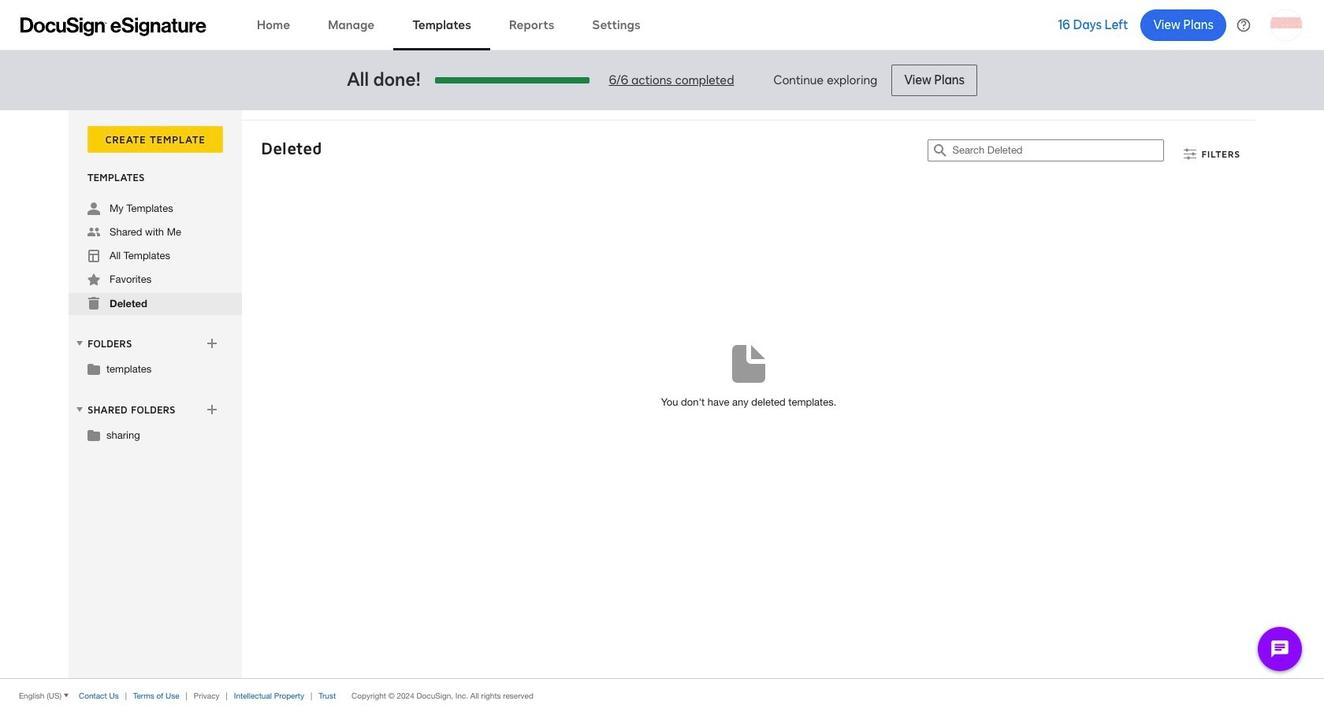 Task type: locate. For each thing, give the bounding box(es) containing it.
view shared folders image
[[73, 403, 86, 416]]

shared image
[[87, 226, 100, 239]]

folder image
[[87, 363, 100, 375]]

templates image
[[87, 250, 100, 262]]

secondary navigation region
[[69, 110, 1260, 679]]

folder image
[[87, 429, 100, 441]]

trash image
[[87, 297, 100, 310]]



Task type: describe. For each thing, give the bounding box(es) containing it.
Search Deleted text field
[[953, 140, 1164, 161]]

docusign esignature image
[[20, 17, 207, 36]]

your uploaded profile image image
[[1271, 9, 1302, 41]]

user image
[[87, 203, 100, 215]]

more info region
[[0, 679, 1324, 713]]

star filled image
[[87, 274, 100, 286]]

view folders image
[[73, 337, 86, 350]]



